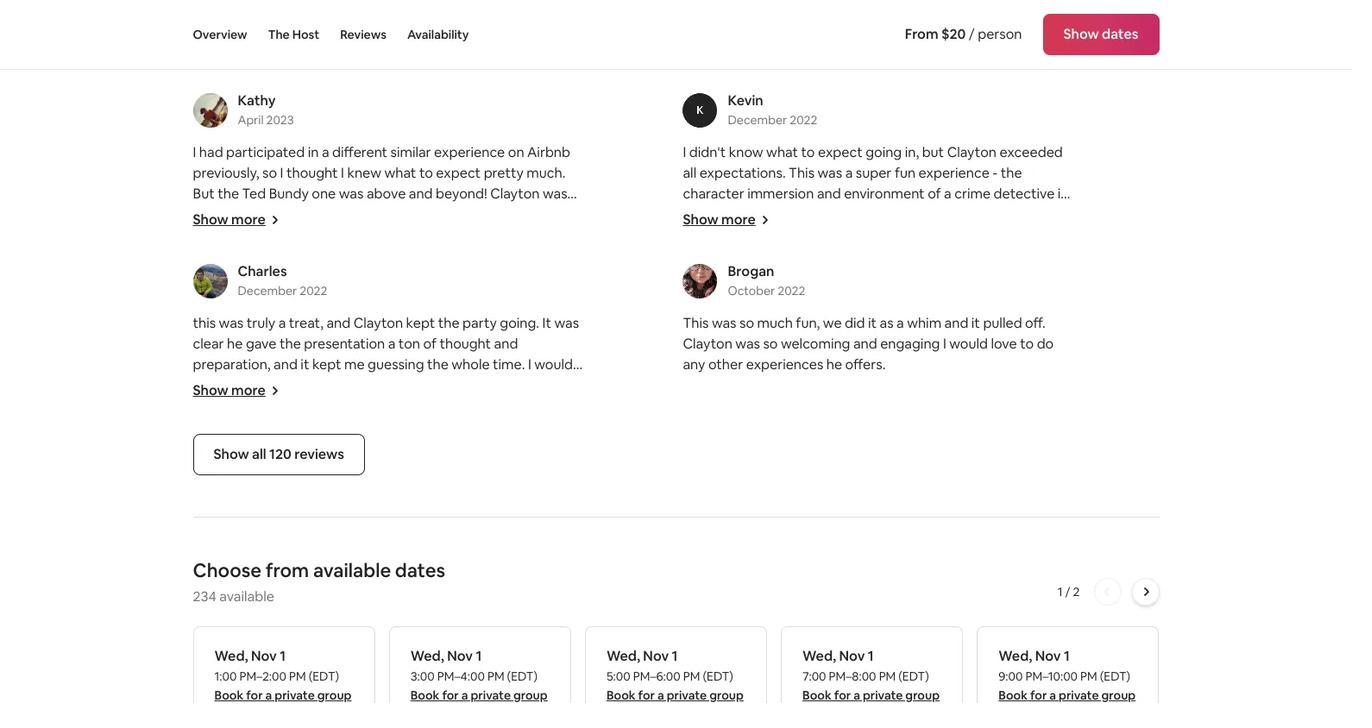 Task type: locate. For each thing, give the bounding box(es) containing it.
1 horizontal spatial the
[[437, 205, 461, 223]]

3 (edt) from the left
[[703, 669, 733, 684]]

0 horizontal spatial much
[[193, 288, 229, 306]]

and up 'host.'
[[409, 185, 433, 203]]

show dates link
[[1043, 14, 1159, 55]]

private inside wed, nov 1 7:00 pm–8:00 pm (edt) book for a private group
[[863, 688, 903, 703]]

(edt) for wed, nov 1 5:00 pm–6:00 pm (edt) book for a private group
[[703, 669, 733, 684]]

pm right pm–2:00
[[289, 669, 306, 684]]

1 vertical spatial this
[[683, 314, 709, 332]]

kevin december 2022
[[728, 91, 817, 128]]

clayton
[[947, 143, 997, 161], [490, 185, 540, 203], [354, 314, 403, 332], [683, 335, 732, 353]]

1 vertical spatial experience
[[919, 164, 990, 182]]

2 vertical spatial would
[[534, 355, 573, 374]]

show more for i didn't know what to expect going in, but clayton exceeded all expectations. this was a super fun experience - the character immersion and environment of a crime detective in the 70s was very memorable. looking forward to the 2nd part of the experience if released.
[[683, 211, 756, 229]]

0 vertical spatial ton
[[457, 226, 478, 244]]

thought inside i had participated in a different similar experience on airbnb previously, so i thought i knew what to expect pretty much. but the ted bundy one was above and beyond! clayton was such a fantastic and entertaining host. the format was really interesting and engaging and we all had a ton of fun. i would 100% recommend this, and in fact, i called several people and recommended it to them right after we finished! thank you so much clayton!!
[[286, 164, 338, 182]]

2 (edt) from the left
[[507, 669, 538, 684]]

1 inside wed, nov 1 7:00 pm–8:00 pm (edt) book for a private group
[[868, 647, 874, 665]]

me
[[344, 355, 365, 374]]

0 horizontal spatial available
[[219, 588, 274, 606]]

2 book for a private group link from the left
[[410, 688, 548, 703]]

clayton inside 'i didn't know what to expect going in, but clayton exceeded all expectations. this was a super fun experience - the character immersion and environment of a crime detective in the 70s was very memorable. looking forward to the 2nd part of the experience if released.'
[[947, 143, 997, 161]]

do
[[1037, 335, 1054, 353]]

1 vertical spatial in
[[1058, 185, 1069, 203]]

on
[[508, 143, 524, 161]]

0 vertical spatial engaging
[[291, 226, 351, 244]]

for down pm–8:00
[[834, 688, 851, 703]]

nov up pm–4:00 at bottom left
[[447, 647, 473, 665]]

1 book for a private group link from the left
[[214, 688, 352, 703]]

0 vertical spatial what
[[766, 143, 798, 161]]

private for wed, nov 1 3:00 pm–4:00 pm (edt) book for a private group
[[471, 688, 511, 703]]

0 vertical spatial kept
[[406, 314, 435, 332]]

3 nov from the left
[[643, 647, 669, 665]]

i inside 'i didn't know what to expect going in, but clayton exceeded all expectations. this was a super fun experience - the character immersion and environment of a crime detective in the 70s was very memorable. looking forward to the 2nd part of the experience if released.'
[[683, 143, 686, 161]]

nov inside the wed, nov 1 5:00 pm–6:00 pm (edt) book for a private group
[[643, 647, 669, 665]]

1 horizontal spatial in
[[365, 247, 376, 265]]

was
[[818, 164, 842, 182], [339, 185, 364, 203], [543, 185, 567, 203], [511, 205, 536, 223], [733, 205, 757, 223], [219, 314, 244, 332], [554, 314, 579, 332], [712, 314, 737, 332], [735, 335, 760, 353]]

private inside the wed, nov 1 3:00 pm–4:00 pm (edt) book for a private group
[[471, 688, 511, 703]]

preparation,
[[193, 355, 271, 374]]

wed, up 1:00 in the bottom left of the page
[[214, 647, 248, 665]]

clayton down pretty at the top left
[[490, 185, 540, 203]]

engaging
[[291, 226, 351, 244], [880, 335, 940, 353]]

0 horizontal spatial ton
[[399, 335, 420, 353]]

1 vertical spatial much
[[757, 314, 793, 332]]

nov inside wed, nov 1 9:00 pm–10:00 pm (edt) book for a private group
[[1035, 647, 1061, 665]]

0 horizontal spatial december
[[238, 283, 297, 299]]

private down pm–2:00
[[275, 688, 315, 703]]

crime
[[955, 185, 991, 203]]

we left did
[[823, 314, 842, 332]]

4 wed, from the left
[[803, 647, 836, 665]]

it left as
[[868, 314, 877, 332]]

5 nov from the left
[[1035, 647, 1061, 665]]

2022 for treat,
[[300, 283, 327, 299]]

0 horizontal spatial he
[[227, 335, 243, 353]]

such
[[193, 205, 222, 223]]

a down pm–10:00
[[1050, 688, 1056, 703]]

7:00
[[803, 669, 826, 684]]

group inside the wed, nov 1 3:00 pm–4:00 pm (edt) book for a private group
[[513, 688, 548, 703]]

0 vertical spatial expect
[[818, 143, 863, 161]]

wed, inside wed, nov 1 7:00 pm–8:00 pm (edt) book for a private group
[[803, 647, 836, 665]]

234
[[193, 588, 216, 606]]

i inside this was truly a treat, and clayton kept the party going. it was clear he gave the presentation a ton of thought and preparation, and it kept me guessing the whole time. i would highly recommend it.
[[528, 355, 531, 374]]

reviews button
[[340, 0, 387, 69]]

had up called
[[419, 226, 443, 244]]

had up the previously,
[[199, 143, 223, 161]]

(edt) inside the wed, nov 1 5:00 pm–6:00 pm (edt) book for a private group
[[703, 669, 733, 684]]

0 horizontal spatial kept
[[312, 355, 341, 374]]

1 inside wed, nov 1 1:00 pm–2:00 pm (edt) book for a private group
[[280, 647, 286, 665]]

person
[[978, 25, 1022, 43]]

private down pm–10:00
[[1059, 688, 1099, 703]]

0 vertical spatial much
[[193, 288, 229, 306]]

book inside wed, nov 1 1:00 pm–2:00 pm (edt) book for a private group
[[214, 688, 244, 703]]

0 vertical spatial we
[[381, 226, 400, 244]]

so down participated
[[262, 164, 277, 182]]

and up them in the left of the page
[[338, 247, 362, 265]]

1 for from the left
[[246, 688, 263, 703]]

all
[[683, 164, 697, 182], [403, 226, 416, 244], [252, 445, 266, 463]]

show
[[1064, 25, 1099, 43], [193, 40, 228, 58], [193, 211, 228, 229], [683, 211, 719, 229], [193, 381, 228, 400], [214, 445, 249, 463]]

2 group from the left
[[513, 688, 548, 703]]

nov up pm–10:00
[[1035, 647, 1061, 665]]

0 vertical spatial dates
[[1102, 25, 1139, 43]]

nov
[[251, 647, 277, 665], [447, 647, 473, 665], [643, 647, 669, 665], [839, 647, 865, 665], [1035, 647, 1061, 665]]

december inside charles december 2022
[[238, 283, 297, 299]]

and down fantastic on the top left of the page
[[264, 226, 288, 244]]

thought up whole
[[440, 335, 491, 353]]

nov up pm–6:00
[[643, 647, 669, 665]]

4 nov from the left
[[839, 647, 865, 665]]

5 (edt) from the left
[[1100, 669, 1131, 684]]

he
[[227, 335, 243, 353], [827, 355, 842, 374]]

0 vertical spatial available
[[313, 558, 391, 582]]

charles image
[[193, 264, 227, 299]]

clayton up "presentation" at left
[[354, 314, 403, 332]]

pretty
[[484, 164, 524, 182]]

list
[[186, 0, 1166, 434]]

1 horizontal spatial ton
[[457, 226, 478, 244]]

0 vertical spatial recommend
[[228, 247, 306, 265]]

book for wed, nov 1 5:00 pm–6:00 pm (edt) book for a private group
[[607, 688, 636, 703]]

1 up pm–10:00
[[1064, 647, 1070, 665]]

book for a private group link down pm–10:00
[[999, 688, 1136, 703]]

if
[[798, 226, 806, 244]]

clayton up any
[[683, 335, 732, 353]]

engaging down the whim
[[880, 335, 940, 353]]

(edt) for wed, nov 1 7:00 pm–8:00 pm (edt) book for a private group
[[899, 669, 929, 684]]

group for wed, nov 1 1:00 pm–2:00 pm (edt) book for a private group
[[317, 688, 352, 703]]

we
[[381, 226, 400, 244], [423, 267, 442, 286], [823, 314, 842, 332]]

had
[[199, 143, 223, 161], [419, 226, 443, 244]]

this up any
[[683, 314, 709, 332]]

fun.
[[498, 226, 522, 244]]

for down pm–4:00 at bottom left
[[442, 688, 459, 703]]

highly
[[193, 376, 231, 394]]

this
[[789, 164, 815, 182], [683, 314, 709, 332]]

we up fact,
[[381, 226, 400, 244]]

2 private from the left
[[471, 688, 511, 703]]

april
[[238, 112, 264, 128]]

1 horizontal spatial all
[[403, 226, 416, 244]]

1 vertical spatial /
[[1065, 584, 1071, 600]]

all down didn't
[[683, 164, 697, 182]]

1 vertical spatial the
[[437, 205, 461, 223]]

kept
[[406, 314, 435, 332], [312, 355, 341, 374]]

0 horizontal spatial what
[[384, 164, 416, 182]]

show more down ted
[[193, 211, 266, 229]]

book
[[214, 688, 244, 703], [410, 688, 440, 703], [607, 688, 636, 703], [803, 688, 832, 703], [999, 688, 1028, 703]]

book for a private group link down pm–8:00
[[803, 688, 940, 703]]

1 vertical spatial thought
[[440, 335, 491, 353]]

book inside the wed, nov 1 5:00 pm–6:00 pm (edt) book for a private group
[[607, 688, 636, 703]]

all inside 'i didn't know what to expect going in, but clayton exceeded all expectations. this was a super fun experience - the character immersion and environment of a crime detective in the 70s was very memorable. looking forward to the 2nd part of the experience if released.'
[[683, 164, 697, 182]]

a inside wed, nov 1 9:00 pm–10:00 pm (edt) book for a private group
[[1050, 688, 1056, 703]]

5 book from the left
[[999, 688, 1028, 703]]

off.
[[1025, 314, 1046, 332]]

a down pm–4:00 at bottom left
[[461, 688, 468, 703]]

kept up guessing
[[406, 314, 435, 332]]

available right the from
[[313, 558, 391, 582]]

1 horizontal spatial much
[[757, 314, 793, 332]]

much inside this was so much fun, we did it as a whim and it pulled off. clayton was so welcoming and engaging i would love to do any other experiences he offers.
[[757, 314, 793, 332]]

private down pm–8:00
[[863, 688, 903, 703]]

book for wed, nov 1 3:00 pm–4:00 pm (edt) book for a private group
[[410, 688, 440, 703]]

pm inside the wed, nov 1 5:00 pm–6:00 pm (edt) book for a private group
[[683, 669, 700, 684]]

1 horizontal spatial thought
[[440, 335, 491, 353]]

of up forward
[[928, 185, 941, 203]]

a inside wed, nov 1 7:00 pm–8:00 pm (edt) book for a private group
[[854, 688, 860, 703]]

book for a private group link for wed, nov 1 3:00 pm–4:00 pm (edt) book for a private group
[[410, 688, 548, 703]]

(edt) for wed, nov 1 9:00 pm–10:00 pm (edt) book for a private group
[[1100, 669, 1131, 684]]

pm inside wed, nov 1 1:00 pm–2:00 pm (edt) book for a private group
[[289, 669, 306, 684]]

1 vertical spatial expect
[[436, 164, 481, 182]]

book inside the wed, nov 1 3:00 pm–4:00 pm (edt) book for a private group
[[410, 688, 440, 703]]

for inside wed, nov 1 9:00 pm–10:00 pm (edt) book for a private group
[[1030, 688, 1047, 703]]

1 nov from the left
[[251, 647, 277, 665]]

/
[[969, 25, 975, 43], [1065, 584, 1071, 600]]

kathy image
[[193, 93, 227, 128], [193, 93, 227, 128]]

december inside kevin december 2022
[[728, 112, 787, 128]]

kevin image
[[683, 93, 718, 128], [683, 93, 718, 128]]

in inside 'i didn't know what to expect going in, but clayton exceeded all expectations. this was a super fun experience - the character immersion and environment of a crime detective in the 70s was very memorable. looking forward to the 2nd part of the experience if released.'
[[1058, 185, 1069, 203]]

0 horizontal spatial experience
[[434, 143, 505, 161]]

3 book from the left
[[607, 688, 636, 703]]

3 for from the left
[[638, 688, 655, 703]]

0 vertical spatial experience
[[434, 143, 505, 161]]

more
[[231, 40, 266, 58], [231, 211, 266, 229], [721, 211, 756, 229], [231, 381, 266, 400]]

group inside wed, nov 1 7:00 pm–8:00 pm (edt) book for a private group
[[906, 688, 940, 703]]

1 vertical spatial ton
[[399, 335, 420, 353]]

reviews
[[294, 445, 344, 463]]

0 vertical spatial december
[[728, 112, 787, 128]]

1 horizontal spatial dates
[[1102, 25, 1139, 43]]

so up experiences
[[763, 335, 778, 353]]

5 private from the left
[[1059, 688, 1099, 703]]

5 pm from the left
[[1081, 669, 1097, 684]]

1 vertical spatial we
[[423, 267, 442, 286]]

/ right $20
[[969, 25, 975, 43]]

he up preparation,
[[227, 335, 243, 353]]

it inside i had participated in a different similar experience on airbnb previously, so i thought i knew what to expect pretty much. but the ted bundy one was above and beyond! clayton was such a fantastic and entertaining host. the format was really interesting and engaging and we all had a ton of fun. i would 100% recommend this, and in fact, i called several people and recommended it to them right after we finished! thank you so much clayton!!
[[290, 267, 299, 286]]

wed, up 7:00
[[803, 647, 836, 665]]

1 vertical spatial dates
[[395, 558, 445, 582]]

0 vertical spatial would
[[531, 226, 570, 244]]

0 horizontal spatial all
[[252, 445, 266, 463]]

the inside i had participated in a different similar experience on airbnb previously, so i thought i knew what to expect pretty much. but the ted bundy one was above and beyond! clayton was such a fantastic and entertaining host. the format was really interesting and engaging and we all had a ton of fun. i would 100% recommend this, and in fact, i called several people and recommended it to them right after we finished! thank you so much clayton!!
[[218, 185, 239, 203]]

a down pm–8:00
[[854, 688, 860, 703]]

1 wed, from the left
[[214, 647, 248, 665]]

2 horizontal spatial in
[[1058, 185, 1069, 203]]

this inside 'i didn't know what to expect going in, but clayton exceeded all expectations. this was a super fun experience - the character immersion and environment of a crime detective in the 70s was very memorable. looking forward to the 2nd part of the experience if released.'
[[789, 164, 815, 182]]

for for wed, nov 1 9:00 pm–10:00 pm (edt) book for a private group
[[1030, 688, 1047, 703]]

(edt) inside wed, nov 1 7:00 pm–8:00 pm (edt) book for a private group
[[899, 669, 929, 684]]

2 wed, from the left
[[410, 647, 444, 665]]

1 private from the left
[[275, 688, 315, 703]]

i up bundy
[[280, 164, 283, 182]]

them
[[319, 267, 353, 286]]

private down pm–4:00 at bottom left
[[471, 688, 511, 703]]

of inside i had participated in a different similar experience on airbnb previously, so i thought i knew what to expect pretty much. but the ted bundy one was above and beyond! clayton was such a fantastic and entertaining host. the format was really interesting and engaging and we all had a ton of fun. i would 100% recommend this, and in fact, i called several people and recommended it to them right after we finished! thank you so much clayton!!
[[481, 226, 495, 244]]

0 horizontal spatial had
[[199, 143, 223, 161]]

1 vertical spatial kept
[[312, 355, 341, 374]]

what inside i had participated in a different similar experience on airbnb previously, so i thought i knew what to expect pretty much. but the ted bundy one was above and beyond! clayton was such a fantastic and entertaining host. the format was really interesting and engaging and we all had a ton of fun. i would 100% recommend this, and in fact, i called several people and recommended it to them right after we finished! thank you so much clayton!!
[[384, 164, 416, 182]]

4 private from the left
[[863, 688, 903, 703]]

2 book from the left
[[410, 688, 440, 703]]

gave
[[246, 335, 277, 353]]

1 horizontal spatial had
[[419, 226, 443, 244]]

1 pm from the left
[[289, 669, 306, 684]]

(edt) inside wed, nov 1 9:00 pm–10:00 pm (edt) book for a private group
[[1100, 669, 1131, 684]]

nov for wed, nov 1 7:00 pm–8:00 pm (edt) book for a private group
[[839, 647, 865, 665]]

wed, for wed, nov 1 9:00 pm–10:00 pm (edt) book for a private group
[[999, 647, 1032, 665]]

0 horizontal spatial the
[[268, 27, 290, 42]]

group for wed, nov 1 9:00 pm–10:00 pm (edt) book for a private group
[[1102, 688, 1136, 703]]

would left love
[[949, 335, 988, 353]]

4 book for a private group link from the left
[[803, 688, 940, 703]]

as
[[880, 314, 894, 332]]

1 inside the wed, nov 1 5:00 pm–6:00 pm (edt) book for a private group
[[672, 647, 678, 665]]

for
[[246, 688, 263, 703], [442, 688, 459, 703], [638, 688, 655, 703], [834, 688, 851, 703], [1030, 688, 1047, 703]]

2022 up treat,
[[300, 283, 327, 299]]

2
[[1073, 584, 1080, 600]]

and down one
[[295, 205, 319, 223]]

private inside the wed, nov 1 5:00 pm–6:00 pm (edt) book for a private group
[[667, 688, 707, 703]]

a right as
[[897, 314, 904, 332]]

1 book from the left
[[214, 688, 244, 703]]

0 horizontal spatial dates
[[395, 558, 445, 582]]

1 up pm–6:00
[[672, 647, 678, 665]]

0 vertical spatial this
[[789, 164, 815, 182]]

0 horizontal spatial engaging
[[291, 226, 351, 244]]

1 vertical spatial all
[[403, 226, 416, 244]]

1 horizontal spatial he
[[827, 355, 842, 374]]

nov inside the wed, nov 1 3:00 pm–4:00 pm (edt) book for a private group
[[447, 647, 473, 665]]

character
[[683, 185, 744, 203]]

1 vertical spatial what
[[384, 164, 416, 182]]

going.
[[500, 314, 539, 332]]

going
[[866, 143, 902, 161]]

for inside wed, nov 1 7:00 pm–8:00 pm (edt) book for a private group
[[834, 688, 851, 703]]

in up right
[[365, 247, 376, 265]]

1 inside the wed, nov 1 3:00 pm–4:00 pm (edt) book for a private group
[[476, 647, 482, 665]]

2nd
[[1018, 205, 1043, 223]]

in,
[[905, 143, 919, 161]]

pm right pm–8:00
[[879, 669, 896, 684]]

book for a private group link for wed, nov 1 1:00 pm–2:00 pm (edt) book for a private group
[[214, 688, 352, 703]]

kept up it.
[[312, 355, 341, 374]]

to inside this was so much fun, we did it as a whim and it pulled off. clayton was so welcoming and engaging i would love to do any other experiences he offers.
[[1020, 335, 1034, 353]]

pm inside wed, nov 1 7:00 pm–8:00 pm (edt) book for a private group
[[879, 669, 896, 684]]

i left love
[[943, 335, 946, 353]]

4 pm from the left
[[879, 669, 896, 684]]

1
[[1058, 584, 1063, 600], [280, 647, 286, 665], [476, 647, 482, 665], [672, 647, 678, 665], [868, 647, 874, 665], [1064, 647, 1070, 665]]

engaging up this, at the top of page
[[291, 226, 351, 244]]

2 nov from the left
[[447, 647, 473, 665]]

book down 5:00 on the bottom left
[[607, 688, 636, 703]]

2 horizontal spatial all
[[683, 164, 697, 182]]

a down pm–6:00
[[658, 688, 664, 703]]

wed, up 9:00
[[999, 647, 1032, 665]]

after
[[389, 267, 420, 286]]

december for kevin
[[728, 112, 787, 128]]

show more button down ted
[[193, 211, 279, 229]]

interesting
[[193, 226, 261, 244]]

5 for from the left
[[1030, 688, 1047, 703]]

a inside the wed, nov 1 3:00 pm–4:00 pm (edt) book for a private group
[[461, 688, 468, 703]]

group inside wed, nov 1 1:00 pm–2:00 pm (edt) book for a private group
[[317, 688, 352, 703]]

1 horizontal spatial engaging
[[880, 335, 940, 353]]

1 vertical spatial he
[[827, 355, 842, 374]]

expect up beyond!
[[436, 164, 481, 182]]

wed, inside wed, nov 1 9:00 pm–10:00 pm (edt) book for a private group
[[999, 647, 1032, 665]]

1 inside wed, nov 1 9:00 pm–10:00 pm (edt) book for a private group
[[1064, 647, 1070, 665]]

show dates
[[1064, 25, 1139, 43]]

wed, up 5:00 on the bottom left
[[607, 647, 640, 665]]

the down the previously,
[[218, 185, 239, 203]]

3 wed, from the left
[[607, 647, 640, 665]]

nov inside wed, nov 1 7:00 pm–8:00 pm (edt) book for a private group
[[839, 647, 865, 665]]

for inside the wed, nov 1 3:00 pm–4:00 pm (edt) book for a private group
[[442, 688, 459, 703]]

pm–4:00
[[437, 669, 485, 684]]

1 horizontal spatial expect
[[818, 143, 863, 161]]

all inside i had participated in a different similar experience on airbnb previously, so i thought i knew what to expect pretty much. but the ted bundy one was above and beyond! clayton was such a fantastic and entertaining host. the format was really interesting and engaging and we all had a ton of fun. i would 100% recommend this, and in fact, i called several people and recommended it to them right after we finished! thank you so much clayton!!
[[403, 226, 416, 244]]

experience up pretty at the top left
[[434, 143, 505, 161]]

2 pm from the left
[[487, 669, 504, 684]]

4 (edt) from the left
[[899, 669, 929, 684]]

and inside 'i didn't know what to expect going in, but clayton exceeded all expectations. this was a super fun experience - the character immersion and environment of a crime detective in the 70s was very memorable. looking forward to the 2nd part of the experience if released.'
[[817, 185, 841, 203]]

(edt) right pm–6:00
[[703, 669, 733, 684]]

what down similar
[[384, 164, 416, 182]]

2 for from the left
[[442, 688, 459, 703]]

for down pm–2:00
[[246, 688, 263, 703]]

wed, nov 1 7:00 pm–8:00 pm (edt) book for a private group
[[803, 647, 940, 703]]

1 vertical spatial would
[[949, 335, 988, 353]]

0 vertical spatial the
[[268, 27, 290, 42]]

december
[[728, 112, 787, 128], [238, 283, 297, 299]]

1 vertical spatial engaging
[[880, 335, 940, 353]]

wed, inside the wed, nov 1 3:00 pm–4:00 pm (edt) book for a private group
[[410, 647, 444, 665]]

the left 2nd at the top right of page
[[994, 205, 1015, 223]]

in up the part
[[1058, 185, 1069, 203]]

in up one
[[308, 143, 319, 161]]

recommend inside this was truly a treat, and clayton kept the party going. it was clear he gave the presentation a ton of thought and preparation, and it kept me guessing the whole time. i would highly recommend it.
[[234, 376, 312, 394]]

super
[[856, 164, 892, 182]]

more for i had participated in a different similar experience on airbnb previously, so i thought i knew what to expect pretty much. but the ted bundy one was above and beyond! clayton was such a fantastic and entertaining host. the format was really interesting and engaging and we all had a ton of fun. i would 100% recommend this, and in fact, i called several people and recommended it to them right after we finished! thank you so much clayton!!
[[231, 211, 266, 229]]

0 vertical spatial /
[[969, 25, 975, 43]]

0 vertical spatial he
[[227, 335, 243, 353]]

pulled
[[983, 314, 1022, 332]]

the host button
[[268, 0, 319, 69]]

more down preparation,
[[231, 381, 266, 400]]

1 up pm–4:00 at bottom left
[[476, 647, 482, 665]]

for inside the wed, nov 1 5:00 pm–6:00 pm (edt) book for a private group
[[638, 688, 655, 703]]

expectations.
[[700, 164, 786, 182]]

brogan image
[[683, 264, 718, 299]]

0 horizontal spatial thought
[[286, 164, 338, 182]]

book inside wed, nov 1 7:00 pm–8:00 pm (edt) book for a private group
[[803, 688, 832, 703]]

pm inside wed, nov 1 9:00 pm–10:00 pm (edt) book for a private group
[[1081, 669, 1097, 684]]

private inside wed, nov 1 1:00 pm–2:00 pm (edt) book for a private group
[[275, 688, 315, 703]]

for for wed, nov 1 3:00 pm–4:00 pm (edt) book for a private group
[[442, 688, 459, 703]]

private for wed, nov 1 9:00 pm–10:00 pm (edt) book for a private group
[[1059, 688, 1099, 703]]

100%
[[193, 247, 225, 265]]

a inside this was so much fun, we did it as a whim and it pulled off. clayton was so welcoming and engaging i would love to do any other experiences he offers.
[[897, 314, 904, 332]]

2 vertical spatial experience
[[724, 226, 795, 244]]

the inside the host button
[[268, 27, 290, 42]]

book for wed, nov 1 7:00 pm–8:00 pm (edt) book for a private group
[[803, 688, 832, 703]]

(edt) inside the wed, nov 1 3:00 pm–4:00 pm (edt) book for a private group
[[507, 669, 538, 684]]

1 for wed, nov 1 7:00 pm–8:00 pm (edt) book for a private group
[[868, 647, 874, 665]]

private inside wed, nov 1 9:00 pm–10:00 pm (edt) book for a private group
[[1059, 688, 1099, 703]]

(edt) right pm–8:00
[[899, 669, 929, 684]]

4 group from the left
[[906, 688, 940, 703]]

more for i didn't know what to expect going in, but clayton exceeded all expectations. this was a super fun experience - the character immersion and environment of a crime detective in the 70s was very memorable. looking forward to the 2nd part of the experience if released.
[[721, 211, 756, 229]]

5 group from the left
[[1102, 688, 1136, 703]]

the left host
[[268, 27, 290, 42]]

december down kevin
[[728, 112, 787, 128]]

1 for wed, nov 1 3:00 pm–4:00 pm (edt) book for a private group
[[476, 647, 482, 665]]

and up you
[[553, 247, 577, 265]]

1 horizontal spatial we
[[423, 267, 442, 286]]

book for a private group link for wed, nov 1 9:00 pm–10:00 pm (edt) book for a private group
[[999, 688, 1136, 703]]

clayton inside this was truly a treat, and clayton kept the party going. it was clear he gave the presentation a ton of thought and preparation, and it kept me guessing the whole time. i would highly recommend it.
[[354, 314, 403, 332]]

what right know
[[766, 143, 798, 161]]

0 vertical spatial in
[[308, 143, 319, 161]]

it down treat,
[[301, 355, 309, 374]]

book down 1:00 in the bottom left of the page
[[214, 688, 244, 703]]

1 vertical spatial december
[[238, 283, 297, 299]]

2022 inside charles december 2022
[[300, 283, 327, 299]]

for for wed, nov 1 1:00 pm–2:00 pm (edt) book for a private group
[[246, 688, 263, 703]]

1 horizontal spatial december
[[728, 112, 787, 128]]

1 vertical spatial available
[[219, 588, 274, 606]]

4 for from the left
[[834, 688, 851, 703]]

0 horizontal spatial expect
[[436, 164, 481, 182]]

group inside wed, nov 1 9:00 pm–10:00 pm (edt) book for a private group
[[1102, 688, 1136, 703]]

whole
[[452, 355, 490, 374]]

wed, up 3:00
[[410, 647, 444, 665]]

/ left 2
[[1065, 584, 1071, 600]]

book for a private group link for wed, nov 1 7:00 pm–8:00 pm (edt) book for a private group
[[803, 688, 940, 703]]

wed, inside wed, nov 1 1:00 pm–2:00 pm (edt) book for a private group
[[214, 647, 248, 665]]

3 private from the left
[[667, 688, 707, 703]]

show more button
[[193, 40, 279, 58], [193, 211, 279, 229], [683, 211, 770, 229], [193, 381, 279, 400]]

pm inside the wed, nov 1 3:00 pm–4:00 pm (edt) book for a private group
[[487, 669, 504, 684]]

0 vertical spatial all
[[683, 164, 697, 182]]

1 vertical spatial recommend
[[234, 376, 312, 394]]

for down pm–10:00
[[1030, 688, 1047, 703]]

nov for wed, nov 1 9:00 pm–10:00 pm (edt) book for a private group
[[1035, 647, 1061, 665]]

kevin
[[728, 91, 764, 110]]

(edt) inside wed, nov 1 1:00 pm–2:00 pm (edt) book for a private group
[[309, 669, 339, 684]]

of
[[928, 185, 941, 203], [481, 226, 495, 244], [683, 226, 696, 244], [423, 335, 437, 353]]

0 horizontal spatial this
[[683, 314, 709, 332]]

3 pm from the left
[[683, 669, 700, 684]]

thought inside this was truly a treat, and clayton kept the party going. it was clear he gave the presentation a ton of thought and preparation, and it kept me guessing the whole time. i would highly recommend it.
[[440, 335, 491, 353]]

3 group from the left
[[709, 688, 744, 703]]

private for wed, nov 1 7:00 pm–8:00 pm (edt) book for a private group
[[863, 688, 903, 703]]

charles image
[[193, 264, 227, 299]]

1 (edt) from the left
[[309, 669, 339, 684]]

1 group from the left
[[317, 688, 352, 703]]

i left didn't
[[683, 143, 686, 161]]

1 horizontal spatial what
[[766, 143, 798, 161]]

show more down the character
[[683, 211, 756, 229]]

i right time.
[[528, 355, 531, 374]]

2 vertical spatial we
[[823, 314, 842, 332]]

2 horizontal spatial we
[[823, 314, 842, 332]]

2 horizontal spatial experience
[[919, 164, 990, 182]]

pm right pm–6:00
[[683, 669, 700, 684]]

4 book from the left
[[803, 688, 832, 703]]

recommend up recommended
[[228, 247, 306, 265]]

for inside wed, nov 1 1:00 pm–2:00 pm (edt) book for a private group
[[246, 688, 263, 703]]

to left the do
[[1020, 335, 1034, 353]]

book inside wed, nov 1 9:00 pm–10:00 pm (edt) book for a private group
[[999, 688, 1028, 703]]

5 book for a private group link from the left
[[999, 688, 1136, 703]]

group inside the wed, nov 1 5:00 pm–6:00 pm (edt) book for a private group
[[709, 688, 744, 703]]

wed, inside the wed, nov 1 5:00 pm–6:00 pm (edt) book for a private group
[[607, 647, 640, 665]]

2022 inside kevin december 2022
[[790, 112, 817, 128]]

1 horizontal spatial this
[[789, 164, 815, 182]]

2022
[[790, 112, 817, 128], [300, 283, 327, 299], [778, 283, 805, 299]]

nov inside wed, nov 1 1:00 pm–2:00 pm (edt) book for a private group
[[251, 647, 277, 665]]

book for wed, nov 1 9:00 pm–10:00 pm (edt) book for a private group
[[999, 688, 1028, 703]]

available down choose
[[219, 588, 274, 606]]

very
[[760, 205, 788, 223]]

wed,
[[214, 647, 248, 665], [410, 647, 444, 665], [607, 647, 640, 665], [803, 647, 836, 665], [999, 647, 1032, 665]]

pm
[[289, 669, 306, 684], [487, 669, 504, 684], [683, 669, 700, 684], [879, 669, 896, 684], [1081, 669, 1097, 684]]

it right charles
[[290, 267, 299, 286]]

5 wed, from the left
[[999, 647, 1032, 665]]

private for wed, nov 1 1:00 pm–2:00 pm (edt) book for a private group
[[275, 688, 315, 703]]

overview button
[[193, 0, 247, 69]]

3 book for a private group link from the left
[[607, 688, 744, 703]]

0 vertical spatial thought
[[286, 164, 338, 182]]

1 horizontal spatial experience
[[724, 226, 795, 244]]

thought up one
[[286, 164, 338, 182]]

1 for wed, nov 1 1:00 pm–2:00 pm (edt) book for a private group
[[280, 647, 286, 665]]

would inside i had participated in a different similar experience on airbnb previously, so i thought i knew what to expect pretty much. but the ted bundy one was above and beyond! clayton was such a fantastic and entertaining host. the format was really interesting and engaging and we all had a ton of fun. i would 100% recommend this, and in fact, i called several people and recommended it to them right after we finished! thank you so much clayton!!
[[531, 226, 570, 244]]

pm–6:00
[[633, 669, 681, 684]]

nov for wed, nov 1 3:00 pm–4:00 pm (edt) book for a private group
[[447, 647, 473, 665]]



Task type: describe. For each thing, give the bounding box(es) containing it.
expect inside i had participated in a different similar experience on airbnb previously, so i thought i knew what to expect pretty much. but the ted bundy one was above and beyond! clayton was such a fantastic and entertaining host. the format was really interesting and engaging and we all had a ton of fun. i would 100% recommend this, and in fact, i called several people and recommended it to them right after we finished! thank you so much clayton!!
[[436, 164, 481, 182]]

he inside this was so much fun, we did it as a whim and it pulled off. clayton was so welcoming and engaging i would love to do any other experiences he offers.
[[827, 355, 842, 374]]

i right fact,
[[411, 247, 415, 265]]

guessing
[[368, 355, 424, 374]]

2022 inside brogan october 2022
[[778, 283, 805, 299]]

but
[[193, 185, 215, 203]]

0 horizontal spatial we
[[381, 226, 400, 244]]

truly
[[247, 314, 275, 332]]

would inside this was so much fun, we did it as a whim and it pulled off. clayton was so welcoming and engaging i would love to do any other experiences he offers.
[[949, 335, 988, 353]]

the left "70s"
[[683, 205, 704, 223]]

really
[[539, 205, 572, 223]]

above
[[367, 185, 406, 203]]

dates inside choose from available dates 234 available
[[395, 558, 445, 582]]

but
[[922, 143, 944, 161]]

0 horizontal spatial /
[[969, 25, 975, 43]]

2 vertical spatial all
[[252, 445, 266, 463]]

0 horizontal spatial in
[[308, 143, 319, 161]]

3:00
[[410, 669, 435, 684]]

i didn't know what to expect going in, but clayton exceeded all expectations. this was a super fun experience - the character immersion and environment of a crime detective in the 70s was very memorable. looking forward to the 2nd part of the experience if released.
[[683, 143, 1073, 244]]

different
[[332, 143, 388, 161]]

a up forward
[[944, 185, 952, 203]]

1 vertical spatial had
[[419, 226, 443, 244]]

nov for wed, nov 1 1:00 pm–2:00 pm (edt) book for a private group
[[251, 647, 277, 665]]

the left whole
[[427, 355, 449, 374]]

5:00
[[607, 669, 631, 684]]

wed, for wed, nov 1 3:00 pm–4:00 pm (edt) book for a private group
[[410, 647, 444, 665]]

i had participated in a different similar experience on airbnb previously, so i thought i knew what to expect pretty much. but the ted bundy one was above and beyond! clayton was such a fantastic and entertaining host. the format was really interesting and engaging and we all had a ton of fun. i would 100% recommend this, and in fact, i called several people and recommended it to them right after we finished! thank you so much clayton!!
[[193, 143, 584, 306]]

memorable.
[[791, 205, 867, 223]]

the right -
[[1001, 164, 1022, 182]]

show more for i had participated in a different similar experience on airbnb previously, so i thought i knew what to expect pretty much. but the ted bundy one was above and beyond! clayton was such a fantastic and entertaining host. the format was really interesting and engaging and we all had a ton of fun. i would 100% recommend this, and in fact, i called several people and recommended it to them right after we finished! thank you so much clayton!!
[[193, 211, 266, 229]]

a inside the wed, nov 1 5:00 pm–6:00 pm (edt) book for a private group
[[658, 688, 664, 703]]

kathy april 2023
[[238, 91, 294, 128]]

the host
[[268, 27, 319, 42]]

pm–8:00
[[829, 669, 876, 684]]

participated
[[226, 143, 305, 161]]

1 horizontal spatial kept
[[406, 314, 435, 332]]

a inside wed, nov 1 1:00 pm–2:00 pm (edt) book for a private group
[[265, 688, 272, 703]]

show more button for this was truly a treat, and clayton kept the party going. it was clear he gave the presentation a ton of thought and preparation, and it kept me guessing the whole time. i would highly recommend it.
[[193, 381, 279, 400]]

people
[[506, 247, 550, 265]]

much.
[[527, 164, 566, 182]]

did
[[845, 314, 865, 332]]

show more up kathy
[[193, 40, 266, 58]]

and down entertaining
[[354, 226, 378, 244]]

wed, for wed, nov 1 1:00 pm–2:00 pm (edt) book for a private group
[[214, 647, 248, 665]]

120
[[269, 445, 292, 463]]

ted
[[242, 185, 266, 203]]

of up brogan image at top
[[683, 226, 696, 244]]

exceeded
[[1000, 143, 1063, 161]]

show all 120 reviews
[[214, 445, 344, 463]]

i up the previously,
[[193, 143, 196, 161]]

love
[[991, 335, 1017, 353]]

from
[[266, 558, 309, 582]]

2023
[[266, 112, 294, 128]]

a left "super"
[[845, 164, 853, 182]]

wed, nov 1 9:00 pm–10:00 pm (edt) book for a private group
[[999, 647, 1136, 703]]

from $20 / person
[[905, 25, 1022, 43]]

pm–2:00
[[239, 669, 286, 684]]

for for wed, nov 1 5:00 pm–6:00 pm (edt) book for a private group
[[638, 688, 655, 703]]

-
[[993, 164, 998, 182]]

choose from available dates 234 available
[[193, 558, 445, 606]]

the inside i had participated in a different similar experience on airbnb previously, so i thought i knew what to expect pretty much. but the ted bundy one was above and beyond! clayton was such a fantastic and entertaining host. the format was really interesting and engaging and we all had a ton of fun. i would 100% recommend this, and in fact, i called several people and recommended it to them right after we finished! thank you so much clayton!!
[[437, 205, 461, 223]]

one
[[312, 185, 336, 203]]

(edt) for wed, nov 1 3:00 pm–4:00 pm (edt) book for a private group
[[507, 669, 538, 684]]

list containing show more
[[186, 0, 1166, 434]]

clayton inside i had participated in a different similar experience on airbnb previously, so i thought i knew what to expect pretty much. but the ted bundy one was above and beyond! clayton was such a fantastic and entertaining host. the format was really interesting and engaging and we all had a ton of fun. i would 100% recommend this, and in fact, i called several people and recommended it to them right after we finished! thank you so much clayton!!
[[490, 185, 540, 203]]

whim
[[907, 314, 942, 332]]

show more button up kathy
[[193, 40, 279, 58]]

ton inside i had participated in a different similar experience on airbnb previously, so i thought i knew what to expect pretty much. but the ted bundy one was above and beyond! clayton was such a fantastic and entertaining host. the format was really interesting and engaging and we all had a ton of fun. i would 100% recommend this, and in fact, i called several people and recommended it to them right after we finished! thank you so much clayton!!
[[457, 226, 478, 244]]

fun
[[895, 164, 916, 182]]

detective
[[994, 185, 1055, 203]]

to up immersion
[[801, 143, 815, 161]]

to down "crime"
[[977, 205, 991, 223]]

a up interesting
[[225, 205, 233, 223]]

beyond!
[[436, 185, 487, 203]]

forward
[[924, 205, 974, 223]]

welcoming
[[781, 335, 850, 353]]

the down "70s"
[[699, 226, 721, 244]]

experience inside i had participated in a different similar experience on airbnb previously, so i thought i knew what to expect pretty much. but the ted bundy one was above and beyond! clayton was such a fantastic and entertaining host. the format was really interesting and engaging and we all had a ton of fun. i would 100% recommend this, and in fact, i called several people and recommended it to them right after we finished! thank you so much clayton!!
[[434, 143, 505, 161]]

i right fun.
[[525, 226, 528, 244]]

any
[[683, 355, 705, 374]]

and up offers.
[[853, 335, 877, 353]]

we inside this was so much fun, we did it as a whim and it pulled off. clayton was so welcoming and engaging i would love to do any other experiences he offers.
[[823, 314, 842, 332]]

engaging inside i had participated in a different similar experience on airbnb previously, so i thought i knew what to expect pretty much. but the ted bundy one was above and beyond! clayton was such a fantastic and entertaining host. the format was really interesting and engaging and we all had a ton of fun. i would 100% recommend this, and in fact, i called several people and recommended it to them right after we finished! thank you so much clayton!!
[[291, 226, 351, 244]]

it inside this was truly a treat, and clayton kept the party going. it was clear he gave the presentation a ton of thought and preparation, and it kept me guessing the whole time. i would highly recommend it.
[[301, 355, 309, 374]]

(edt) for wed, nov 1 1:00 pm–2:00 pm (edt) book for a private group
[[309, 669, 339, 684]]

private for wed, nov 1 5:00 pm–6:00 pm (edt) book for a private group
[[667, 688, 707, 703]]

the left party
[[438, 314, 460, 332]]

it left pulled
[[972, 314, 980, 332]]

a up called
[[446, 226, 454, 244]]

to down similar
[[419, 164, 433, 182]]

experiences
[[746, 355, 823, 374]]

previously,
[[193, 164, 259, 182]]

expect inside 'i didn't know what to expect going in, but clayton exceeded all expectations. this was a super fun experience - the character immersion and environment of a crime detective in the 70s was very memorable. looking forward to the 2nd part of the experience if released.'
[[818, 143, 863, 161]]

i inside this was so much fun, we did it as a whim and it pulled off. clayton was so welcoming and engaging i would love to do any other experiences he offers.
[[943, 335, 946, 353]]

pm–10:00
[[1026, 669, 1078, 684]]

0 vertical spatial had
[[199, 143, 223, 161]]

book for wed, nov 1 1:00 pm–2:00 pm (edt) book for a private group
[[214, 688, 244, 703]]

2022 for to
[[790, 112, 817, 128]]

kathy
[[238, 91, 276, 110]]

several
[[458, 247, 503, 265]]

immersion
[[747, 185, 814, 203]]

1:00
[[214, 669, 237, 684]]

for for wed, nov 1 7:00 pm–8:00 pm (edt) book for a private group
[[834, 688, 851, 703]]

1 for wed, nov 1 5:00 pm–6:00 pm (edt) book for a private group
[[672, 647, 678, 665]]

brogan
[[728, 262, 774, 280]]

what inside 'i didn't know what to expect going in, but clayton exceeded all expectations. this was a super fun experience - the character immersion and environment of a crime detective in the 70s was very memorable. looking forward to the 2nd part of the experience if released.'
[[766, 143, 798, 161]]

pm for wed, nov 1 5:00 pm–6:00 pm (edt) book for a private group
[[683, 669, 700, 684]]

wed, for wed, nov 1 5:00 pm–6:00 pm (edt) book for a private group
[[607, 647, 640, 665]]

pm for wed, nov 1 7:00 pm–8:00 pm (edt) book for a private group
[[879, 669, 896, 684]]

format
[[464, 205, 508, 223]]

wed, nov 1 1:00 pm–2:00 pm (edt) book for a private group
[[214, 647, 352, 703]]

brogan image
[[683, 264, 718, 299]]

more for this was truly a treat, and clayton kept the party going. it was clear he gave the presentation a ton of thought and preparation, and it kept me guessing the whole time. i would highly recommend it.
[[231, 381, 266, 400]]

more left the host
[[231, 40, 266, 58]]

much inside i had participated in a different similar experience on airbnb previously, so i thought i knew what to expect pretty much. but the ted bundy one was above and beyond! clayton was such a fantastic and entertaining host. the format was really interesting and engaging and we all had a ton of fun. i would 100% recommend this, and in fact, i called several people and recommended it to them right after we finished! thank you so much clayton!!
[[193, 288, 229, 306]]

of inside this was truly a treat, and clayton kept the party going. it was clear he gave the presentation a ton of thought and preparation, and it kept me guessing the whole time. i would highly recommend it.
[[423, 335, 437, 353]]

charles
[[238, 262, 287, 280]]

it
[[542, 314, 551, 332]]

1 horizontal spatial available
[[313, 558, 391, 582]]

pm for wed, nov 1 3:00 pm–4:00 pm (edt) book for a private group
[[487, 669, 504, 684]]

treat,
[[289, 314, 324, 332]]

bundy
[[269, 185, 309, 203]]

time.
[[493, 355, 525, 374]]

similar
[[391, 143, 431, 161]]

fantastic
[[236, 205, 292, 223]]

finished!
[[445, 267, 498, 286]]

availability button
[[407, 0, 469, 69]]

this
[[193, 314, 216, 332]]

environment
[[844, 185, 925, 203]]

clayton!!
[[232, 288, 287, 306]]

and up time.
[[494, 335, 518, 353]]

recommended
[[193, 267, 287, 286]]

clear
[[193, 335, 224, 353]]

so right you
[[569, 267, 584, 286]]

1 horizontal spatial /
[[1065, 584, 1071, 600]]

other
[[708, 355, 743, 374]]

2 vertical spatial in
[[365, 247, 376, 265]]

charles december 2022
[[238, 262, 327, 299]]

engaging inside this was so much fun, we did it as a whim and it pulled off. clayton was so welcoming and engaging i would love to do any other experiences he offers.
[[880, 335, 940, 353]]

group for wed, nov 1 7:00 pm–8:00 pm (edt) book for a private group
[[906, 688, 940, 703]]

book for a private group link for wed, nov 1 5:00 pm–6:00 pm (edt) book for a private group
[[607, 688, 744, 703]]

a up guessing
[[388, 335, 396, 353]]

show more for this was truly a treat, and clayton kept the party going. it was clear he gave the presentation a ton of thought and preparation, and it kept me guessing the whole time. i would highly recommend it.
[[193, 381, 266, 400]]

thank
[[501, 267, 540, 286]]

entertaining
[[322, 205, 400, 223]]

this was truly a treat, and clayton kept the party going. it was clear he gave the presentation a ton of thought and preparation, and it kept me guessing the whole time. i would highly recommend it.
[[193, 314, 579, 394]]

pm for wed, nov 1 1:00 pm–2:00 pm (edt) book for a private group
[[289, 669, 306, 684]]

offers.
[[845, 355, 886, 374]]

the down treat,
[[280, 335, 301, 353]]

december for charles
[[238, 283, 297, 299]]

called
[[418, 247, 455, 265]]

looking
[[870, 205, 921, 223]]

wed, for wed, nov 1 7:00 pm–8:00 pm (edt) book for a private group
[[803, 647, 836, 665]]

1 left 2
[[1058, 584, 1063, 600]]

clayton inside this was so much fun, we did it as a whim and it pulled off. clayton was so welcoming and engaging i would love to do any other experiences he offers.
[[683, 335, 732, 353]]

to down this, at the top of page
[[302, 267, 316, 286]]

he inside this was truly a treat, and clayton kept the party going. it was clear he gave the presentation a ton of thought and preparation, and it kept me guessing the whole time. i would highly recommend it.
[[227, 335, 243, 353]]

show more button for i had participated in a different similar experience on airbnb previously, so i thought i knew what to expect pretty much. but the ted bundy one was above and beyond! clayton was such a fantastic and entertaining host. the format was really interesting and engaging and we all had a ton of fun. i would 100% recommend this, and in fact, i called several people and recommended it to them right after we finished! thank you so much clayton!!
[[193, 211, 279, 229]]

a right truly
[[278, 314, 286, 332]]

nov for wed, nov 1 5:00 pm–6:00 pm (edt) book for a private group
[[643, 647, 669, 665]]

didn't
[[689, 143, 726, 161]]

pm for wed, nov 1 9:00 pm–10:00 pm (edt) book for a private group
[[1081, 669, 1097, 684]]

party
[[463, 314, 497, 332]]

and right the whim
[[945, 314, 969, 332]]

group for wed, nov 1 3:00 pm–4:00 pm (edt) book for a private group
[[513, 688, 548, 703]]

released.
[[809, 226, 866, 244]]

part
[[1046, 205, 1073, 223]]

this inside this was so much fun, we did it as a whim and it pulled off. clayton was so welcoming and engaging i would love to do any other experiences he offers.
[[683, 314, 709, 332]]

ton inside this was truly a treat, and clayton kept the party going. it was clear he gave the presentation a ton of thought and preparation, and it kept me guessing the whole time. i would highly recommend it.
[[399, 335, 420, 353]]

knew
[[347, 164, 381, 182]]

1 for wed, nov 1 9:00 pm–10:00 pm (edt) book for a private group
[[1064, 647, 1070, 665]]

a left different
[[322, 143, 329, 161]]

host.
[[403, 205, 434, 223]]

right
[[356, 267, 386, 286]]

know
[[729, 143, 763, 161]]

show more button for i didn't know what to expect going in, but clayton exceeded all expectations. this was a super fun experience - the character immersion and environment of a crime detective in the 70s was very memorable. looking forward to the 2nd part of the experience if released.
[[683, 211, 770, 229]]

and down gave
[[274, 355, 298, 374]]

so down october at top
[[740, 314, 754, 332]]

i left the knew
[[341, 164, 344, 182]]

group for wed, nov 1 5:00 pm–6:00 pm (edt) book for a private group
[[709, 688, 744, 703]]

$20
[[941, 25, 966, 43]]

would inside this was truly a treat, and clayton kept the party going. it was clear he gave the presentation a ton of thought and preparation, and it kept me guessing the whole time. i would highly recommend it.
[[534, 355, 573, 374]]

and up "presentation" at left
[[327, 314, 351, 332]]

recommend inside i had participated in a different similar experience on airbnb previously, so i thought i knew what to expect pretty much. but the ted bundy one was above and beyond! clayton was such a fantastic and entertaining host. the format was really interesting and engaging and we all had a ton of fun. i would 100% recommend this, and in fact, i called several people and recommended it to them right after we finished! thank you so much clayton!!
[[228, 247, 306, 265]]



Task type: vqa. For each thing, say whether or not it's contained in the screenshot.
Show More button related to this was truly a treat, and Clayton kept the party going. It was clear he gave the presentation a ton of thought and preparation, and it kept me guessing the whole time. I would highly recommend it.
yes



